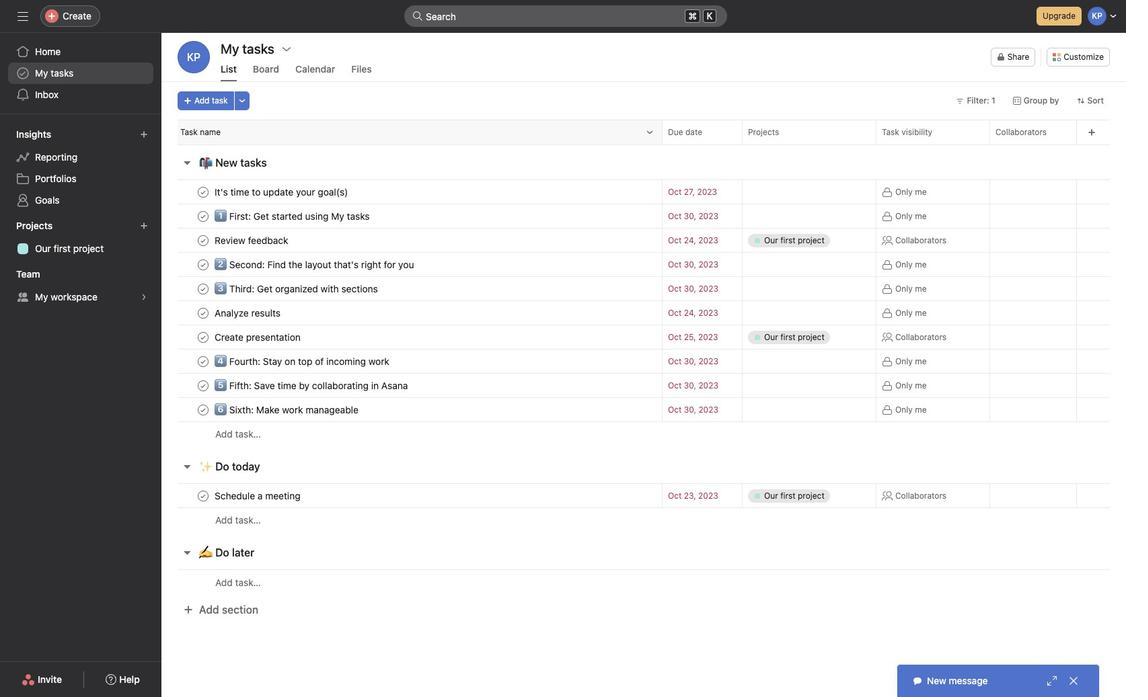 Task type: describe. For each thing, give the bounding box(es) containing it.
tasks inside global element
[[51, 67, 74, 79]]

only for linked projects for 6️⃣ sixth: make work manageable cell
[[896, 405, 913, 415]]

linked projects for 2️⃣ second: find the layout that's right for you cell
[[742, 252, 877, 277]]

add task button
[[178, 92, 234, 110]]

help
[[119, 674, 140, 686]]

review feedback cell
[[161, 228, 662, 253]]

home
[[35, 46, 61, 57]]

only me for linked projects for analyze results cell on the right top of the page
[[896, 308, 927, 318]]

task… for first add task… row from the bottom of the page
[[235, 577, 261, 588]]

📬
[[199, 157, 213, 169]]

reporting link
[[8, 147, 153, 168]]

section
[[222, 604, 258, 616]]

add task… button for first add task… row
[[215, 427, 261, 442]]

invite
[[38, 674, 62, 686]]

task name text field for mark complete option in the 1️⃣ first: get started using my tasks cell
[[212, 210, 374, 223]]

mark complete image inside 1️⃣ first: get started using my tasks cell
[[195, 208, 211, 224]]

calendar link
[[295, 63, 335, 81]]

oct for review feedback cell
[[668, 235, 682, 246]]

task name text field for mark complete option within 5️⃣ fifth: save time by collaborating in asana cell
[[212, 379, 412, 393]]

oct for 6️⃣ sixth: make work manageable cell
[[668, 405, 682, 415]]

linked projects for it's time to update your goal(s) cell
[[742, 180, 877, 205]]

add task… button for first add task… row from the bottom of the page
[[215, 576, 261, 590]]

mark complete checkbox for 3️⃣ third: get organized with sections cell
[[195, 281, 211, 297]]

new
[[215, 157, 238, 169]]

inbox
[[35, 89, 59, 100]]

📬 new tasks button
[[199, 151, 267, 175]]

add for first add task… row from the bottom of the page
[[215, 577, 233, 588]]

only me for linked projects for it's time to update your goal(s) cell
[[896, 187, 927, 197]]

2️⃣ second: find the layout that's right for you cell
[[161, 252, 662, 277]]

task… for second add task… row from the top
[[235, 515, 261, 526]]

⌘
[[688, 10, 697, 22]]

only me for linked projects for 6️⃣ sixth: make work manageable cell
[[896, 405, 927, 415]]

add field image
[[1088, 129, 1096, 137]]

task name text field for mark complete option in the 6️⃣ sixth: make work manageable cell
[[212, 403, 363, 417]]

27,
[[684, 187, 695, 197]]

oct for 1️⃣ first: get started using my tasks cell
[[668, 211, 682, 221]]

kp button
[[178, 41, 210, 73]]

show options image
[[281, 44, 292, 54]]

oct 30, 2023 for 2️⃣ second: find the layout that's right for you cell
[[668, 260, 719, 270]]

it's time to update your goal(s) cell
[[161, 180, 662, 205]]

mark complete image inside 6️⃣ sixth: make work manageable cell
[[195, 402, 211, 418]]

board
[[253, 63, 279, 75]]

2023 for linked projects for 3️⃣ third: get organized with sections cell
[[699, 284, 719, 294]]

mark complete image for review feedback text field
[[195, 232, 211, 249]]

oct for analyze results cell
[[668, 308, 682, 318]]

only for linked projects for 1️⃣ first: get started using my tasks cell
[[896, 211, 913, 221]]

my tasks
[[221, 41, 274, 57]]

oct 30, 2023 for 5️⃣ fifth: save time by collaborating in asana cell
[[668, 381, 719, 391]]

my workspace
[[35, 291, 97, 303]]

me for linked projects for 6️⃣ sixth: make work manageable cell
[[915, 405, 927, 415]]

oct 30, 2023 for 4️⃣ fourth: stay on top of incoming work cell
[[668, 357, 719, 367]]

group by
[[1024, 96, 1059, 106]]

project
[[73, 243, 104, 254]]

24, for only me
[[684, 308, 696, 318]]

📬 new tasks
[[199, 157, 267, 169]]

add section
[[199, 604, 258, 616]]

our first project
[[35, 243, 104, 254]]

Task name text field
[[212, 185, 352, 199]]

upgrade button
[[1037, 7, 1082, 26]]

2023 for linked projects for analyze results cell on the right top of the page
[[698, 308, 718, 318]]

mark complete image for 4️⃣ fourth: stay on top of incoming work cell
[[195, 354, 211, 370]]

me for linked projects for 3️⃣ third: get organized with sections cell
[[915, 284, 927, 294]]

global element
[[0, 33, 161, 114]]

team
[[16, 268, 40, 280]]

by
[[1050, 96, 1059, 106]]

30, for 5️⃣ fifth: save time by collaborating in asana cell
[[684, 381, 696, 391]]

create button
[[40, 5, 100, 27]]

mark complete checkbox for 2️⃣ second: find the layout that's right for you cell
[[195, 257, 211, 273]]

list link
[[221, 63, 237, 81]]

oct 27, 2023
[[668, 187, 717, 197]]

2023 for linked projects for 1️⃣ first: get started using my tasks cell
[[699, 211, 719, 221]]

create
[[63, 10, 91, 22]]

create presentation cell
[[161, 325, 662, 350]]

mark complete checkbox for task name text field
[[195, 184, 211, 200]]

1️⃣ first: get started using my tasks cell
[[161, 204, 662, 229]]

share
[[1008, 52, 1030, 62]]

me for linked projects for 4️⃣ fourth: stay on top of incoming work cell
[[915, 356, 927, 366]]

mark complete checkbox for analyze results text box
[[195, 305, 211, 321]]

home link
[[8, 41, 153, 63]]

due
[[668, 127, 683, 137]]

4️⃣ fourth: stay on top of incoming work cell
[[161, 349, 662, 374]]

projects button
[[13, 217, 65, 235]]

✍️ do later button
[[199, 541, 254, 565]]

files
[[351, 63, 372, 75]]

task… for first add task… row
[[235, 429, 261, 440]]

collapse task list for this group image for 📬 new tasks
[[182, 157, 192, 168]]

do for ✍️
[[215, 547, 229, 559]]

team button
[[13, 265, 52, 284]]

collaborators for oct 25, 2023
[[896, 332, 947, 342]]

reporting
[[35, 151, 77, 163]]

add task… for first add task… row
[[215, 429, 261, 440]]

new message
[[927, 676, 988, 687]]

only for the linked projects for 5️⃣ fifth: save time by collaborating in asana cell
[[896, 380, 913, 391]]

filter:
[[967, 96, 989, 106]]

my workspace link
[[8, 287, 153, 308]]

my for my tasks
[[35, 67, 48, 79]]

sort button
[[1071, 92, 1110, 110]]

our
[[35, 243, 51, 254]]

oct 30, 2023 for 1️⃣ first: get started using my tasks cell
[[668, 211, 719, 221]]

list
[[221, 63, 237, 75]]

✍️ do later
[[199, 547, 254, 559]]

oct 24, 2023 for only me
[[668, 308, 718, 318]]

me for linked projects for it's time to update your goal(s) cell
[[915, 187, 927, 197]]

prominent image
[[412, 11, 423, 22]]

oct for schedule a meeting cell
[[668, 491, 682, 501]]

collapse task list for this group image
[[182, 462, 192, 472]]

oct 23, 2023
[[668, 491, 718, 501]]

mark complete image for 2️⃣ second: find the layout that's right for you text field
[[195, 257, 211, 273]]

linked projects for 4️⃣ fourth: stay on top of incoming work cell
[[742, 349, 877, 374]]

linked projects for 5️⃣ fifth: save time by collaborating in asana cell
[[742, 373, 877, 398]]

30, for 3️⃣ third: get organized with sections cell
[[684, 284, 696, 294]]

see details, my workspace image
[[140, 293, 148, 301]]

Task name text field
[[212, 306, 285, 320]]

Task name text field
[[212, 489, 305, 503]]

2 add task… row from the top
[[161, 508, 1126, 533]]

customize
[[1064, 52, 1104, 62]]

oct for 2️⃣ second: find the layout that's right for you cell
[[668, 260, 682, 270]]

show sort options for task name image
[[646, 129, 654, 137]]

3️⃣ third: get organized with sections cell
[[161, 277, 662, 301]]

✨ do today button
[[199, 455, 260, 479]]

2023 for linked projects for 2️⃣ second: find the layout that's right for you cell
[[699, 260, 719, 270]]

name
[[200, 127, 221, 137]]

2023 for linked projects for 4️⃣ fourth: stay on top of incoming work cell
[[699, 357, 719, 367]]

linked projects for 3️⃣ third: get organized with sections cell
[[742, 277, 877, 301]]

1
[[992, 96, 996, 106]]

add left section
[[199, 604, 219, 616]]

my for my workspace
[[35, 291, 48, 303]]

inbox link
[[8, 84, 153, 106]]

add left task
[[194, 96, 210, 106]]

more actions image
[[238, 97, 246, 105]]

goals link
[[8, 190, 153, 211]]

mark complete checkbox for 5️⃣ fifth: save time by collaborating in asana cell
[[195, 378, 211, 394]]

calendar
[[295, 63, 335, 75]]

linked projects for analyze results cell
[[742, 301, 877, 326]]

help button
[[97, 668, 149, 692]]

me for the linked projects for 5️⃣ fifth: save time by collaborating in asana cell
[[915, 380, 927, 391]]



Task type: locate. For each thing, give the bounding box(es) containing it.
do right ✨
[[215, 461, 229, 473]]

6 oct from the top
[[668, 308, 682, 318]]

10 oct from the top
[[668, 405, 682, 415]]

mark complete checkbox inside 6️⃣ sixth: make work manageable cell
[[195, 402, 211, 418]]

share button
[[991, 48, 1036, 67]]

5 only from the top
[[896, 308, 913, 318]]

add task… button down schedule a meeting text field at the bottom
[[215, 513, 261, 528]]

✍️
[[199, 547, 213, 559]]

3 only from the top
[[896, 259, 913, 269]]

header ✨ do today tree grid
[[161, 484, 1126, 533]]

4 only me from the top
[[896, 284, 927, 294]]

projects
[[748, 127, 779, 137], [16, 220, 53, 231]]

0 vertical spatial oct 24, 2023
[[668, 235, 718, 246]]

row
[[161, 120, 1126, 145], [178, 144, 1110, 145], [161, 180, 1126, 205], [161, 204, 1126, 229], [161, 228, 1126, 253], [161, 252, 1126, 277], [161, 277, 1126, 301], [161, 301, 1126, 326], [161, 325, 1126, 350], [161, 349, 1126, 374], [161, 373, 1126, 398], [161, 398, 1126, 423], [161, 484, 1126, 509]]

task
[[212, 96, 228, 106]]

mark complete image inside it's time to update your goal(s) cell
[[195, 184, 211, 200]]

add task
[[194, 96, 228, 106]]

filter: 1 button
[[950, 92, 1002, 110]]

30, for 2️⃣ second: find the layout that's right for you cell
[[684, 260, 696, 270]]

task… down schedule a meeting text field at the bottom
[[235, 515, 261, 526]]

mark complete image
[[195, 281, 211, 297], [195, 329, 211, 345], [195, 354, 211, 370], [195, 378, 211, 394], [195, 488, 211, 504]]

task name text field inside 6️⃣ sixth: make work manageable cell
[[212, 403, 363, 417]]

me for linked projects for analyze results cell on the right top of the page
[[915, 308, 927, 318]]

4 mark complete image from the top
[[195, 378, 211, 394]]

task left visibility
[[882, 127, 899, 137]]

collapse task list for this group image left ✍️
[[182, 548, 192, 558]]

Task name text field
[[212, 234, 292, 247]]

5 mark complete checkbox from the top
[[195, 402, 211, 418]]

oct 24, 2023 down oct 27, 2023 in the top right of the page
[[668, 235, 718, 246]]

sort
[[1088, 96, 1104, 106]]

task… up today
[[235, 429, 261, 440]]

0 vertical spatial add task… button
[[215, 427, 261, 442]]

invite button
[[13, 668, 71, 692]]

my inside the my workspace link
[[35, 291, 48, 303]]

add task… for second add task… row from the top
[[215, 515, 261, 526]]

2 task… from the top
[[235, 515, 261, 526]]

schedule a meeting cell
[[161, 484, 662, 509]]

oct for it's time to update your goal(s) cell
[[668, 187, 682, 197]]

1 task from the left
[[180, 127, 198, 137]]

task visibility
[[882, 127, 933, 137]]

1 task name text field from the top
[[212, 210, 374, 223]]

mark complete image for analyze results text box
[[195, 305, 211, 321]]

1 vertical spatial tasks
[[240, 157, 267, 169]]

Task name text field
[[212, 210, 374, 223], [212, 282, 382, 296], [212, 379, 412, 393], [212, 403, 363, 417]]

add section button
[[178, 598, 264, 622]]

24,
[[684, 235, 696, 246], [684, 308, 696, 318]]

2 me from the top
[[915, 211, 927, 221]]

oct 24, 2023
[[668, 235, 718, 246], [668, 308, 718, 318]]

add task… up today
[[215, 429, 261, 440]]

Search tasks, projects, and more text field
[[404, 5, 727, 27]]

collapse task list for this group image for ✍️ do later
[[182, 548, 192, 558]]

add task… for first add task… row from the bottom of the page
[[215, 577, 261, 588]]

0 vertical spatial tasks
[[51, 67, 74, 79]]

kp
[[187, 51, 201, 63]]

mark complete image for 5️⃣ fifth: save time by collaborating in asana cell
[[195, 378, 211, 394]]

filter: 1
[[967, 96, 996, 106]]

task name text field inside 1️⃣ first: get started using my tasks cell
[[212, 210, 374, 223]]

only me for linked projects for 3️⃣ third: get organized with sections cell
[[896, 284, 927, 294]]

0 horizontal spatial projects
[[16, 220, 53, 231]]

group
[[1024, 96, 1048, 106]]

4 me from the top
[[915, 284, 927, 294]]

do right ✍️
[[215, 547, 229, 559]]

expand new message image
[[1047, 676, 1058, 687]]

2 mark complete checkbox from the top
[[195, 232, 211, 249]]

2 oct 24, 2023 from the top
[[668, 308, 718, 318]]

6 mark complete checkbox from the top
[[195, 488, 211, 504]]

linked projects for 1️⃣ first: get started using my tasks cell
[[742, 204, 877, 229]]

add task… button for second add task… row from the top
[[215, 513, 261, 528]]

2 only from the top
[[896, 211, 913, 221]]

2 vertical spatial add task… button
[[215, 576, 261, 590]]

add task… up section
[[215, 577, 261, 588]]

only for linked projects for it's time to update your goal(s) cell
[[896, 187, 913, 197]]

3 add task… from the top
[[215, 577, 261, 588]]

tasks down home
[[51, 67, 74, 79]]

23,
[[684, 491, 696, 501]]

1 add task… button from the top
[[215, 427, 261, 442]]

collaborators for oct 23, 2023
[[896, 491, 947, 501]]

mark complete checkbox inside 4️⃣ fourth: stay on top of incoming work cell
[[195, 354, 211, 370]]

0 vertical spatial do
[[215, 461, 229, 473]]

my
[[35, 67, 48, 79], [35, 291, 48, 303]]

do
[[215, 461, 229, 473], [215, 547, 229, 559]]

0 vertical spatial add task…
[[215, 429, 261, 440]]

mark complete checkbox inside review feedback cell
[[195, 232, 211, 249]]

7 me from the top
[[915, 380, 927, 391]]

mark complete image inside 4️⃣ fourth: stay on top of incoming work cell
[[195, 354, 211, 370]]

8 only from the top
[[896, 405, 913, 415]]

1 horizontal spatial tasks
[[240, 157, 267, 169]]

mark complete checkbox inside 3️⃣ third: get organized with sections cell
[[195, 281, 211, 297]]

3 mark complete checkbox from the top
[[195, 305, 211, 321]]

oct 30, 2023
[[668, 211, 719, 221], [668, 260, 719, 270], [668, 284, 719, 294], [668, 357, 719, 367], [668, 381, 719, 391], [668, 405, 719, 415]]

7 only from the top
[[896, 380, 913, 391]]

6 only from the top
[[896, 356, 913, 366]]

0 vertical spatial collapse task list for this group image
[[182, 157, 192, 168]]

add up "add section" button
[[215, 577, 233, 588]]

8 only me from the top
[[896, 405, 927, 415]]

1 me from the top
[[915, 187, 927, 197]]

1 vertical spatial add task…
[[215, 515, 261, 526]]

4 task name text field from the top
[[212, 403, 363, 417]]

2 mark complete image from the top
[[195, 329, 211, 345]]

me for linked projects for 2️⃣ second: find the layout that's right for you cell
[[915, 259, 927, 269]]

24, down 27,
[[684, 235, 696, 246]]

2 mark complete image from the top
[[195, 208, 211, 224]]

mark complete image
[[195, 184, 211, 200], [195, 208, 211, 224], [195, 232, 211, 249], [195, 257, 211, 273], [195, 305, 211, 321], [195, 402, 211, 418]]

only me for the linked projects for 5️⃣ fifth: save time by collaborating in asana cell
[[896, 380, 927, 391]]

mark complete image for 3️⃣ third: get organized with sections cell
[[195, 281, 211, 297]]

mark complete checkbox for 4️⃣ fourth: stay on top of incoming work text box
[[195, 354, 211, 370]]

5 mark complete image from the top
[[195, 488, 211, 504]]

2 vertical spatial add task…
[[215, 577, 261, 588]]

1 30, from the top
[[684, 211, 696, 221]]

5 30, from the top
[[684, 381, 696, 391]]

mark complete checkbox for review feedback text field
[[195, 232, 211, 249]]

mark complete checkbox inside 2️⃣ second: find the layout that's right for you cell
[[195, 257, 211, 273]]

2023 inside header ✨ do today tree grid
[[698, 491, 718, 501]]

insights element
[[0, 122, 161, 214]]

Mark complete checkbox
[[195, 208, 211, 224], [195, 257, 211, 273], [195, 281, 211, 297], [195, 378, 211, 394], [195, 402, 211, 418]]

7 oct from the top
[[668, 332, 682, 342]]

insights
[[16, 129, 51, 140]]

2 add task… from the top
[[215, 515, 261, 526]]

1 oct from the top
[[668, 187, 682, 197]]

5 mark complete checkbox from the top
[[195, 354, 211, 370]]

due date
[[668, 127, 702, 137]]

task… inside header ✨ do today tree grid
[[235, 515, 261, 526]]

oct 30, 2023 for 3️⃣ third: get organized with sections cell
[[668, 284, 719, 294]]

files link
[[351, 63, 372, 81]]

3 mark complete checkbox from the top
[[195, 281, 211, 297]]

1 24, from the top
[[684, 235, 696, 246]]

24, up 25,
[[684, 308, 696, 318]]

2 mark complete checkbox from the top
[[195, 257, 211, 273]]

1 add task… from the top
[[215, 429, 261, 440]]

hide sidebar image
[[17, 11, 28, 22]]

add up ✨ do today
[[215, 429, 233, 440]]

oct 24, 2023 up oct 25, 2023
[[668, 308, 718, 318]]

teams element
[[0, 262, 161, 311]]

add up ✍️ do later
[[215, 515, 233, 526]]

6 only me from the top
[[896, 356, 927, 366]]

mark complete checkbox for 1️⃣ first: get started using my tasks cell
[[195, 208, 211, 224]]

only for linked projects for analyze results cell on the right top of the page
[[896, 308, 913, 318]]

1 only from the top
[[896, 187, 913, 197]]

2 add task… button from the top
[[215, 513, 261, 528]]

oct inside header ✨ do today tree grid
[[668, 491, 682, 501]]

board link
[[253, 63, 279, 81]]

1 only me from the top
[[896, 187, 927, 197]]

add inside "header 📬 new tasks" tree grid
[[215, 429, 233, 440]]

8 oct from the top
[[668, 357, 682, 367]]

3 add task… row from the top
[[161, 570, 1126, 595]]

oct 24, 2023 for collaborators
[[668, 235, 718, 246]]

0 vertical spatial my
[[35, 67, 48, 79]]

task for task visibility
[[882, 127, 899, 137]]

2 task from the left
[[882, 127, 899, 137]]

1 vertical spatial oct 24, 2023
[[668, 308, 718, 318]]

mark complete image inside review feedback cell
[[195, 232, 211, 249]]

Task name text field
[[212, 331, 305, 344]]

4 mark complete checkbox from the top
[[195, 329, 211, 345]]

add task… button up today
[[215, 427, 261, 442]]

add task… button inside "header 📬 new tasks" tree grid
[[215, 427, 261, 442]]

oct 25, 2023
[[668, 332, 718, 342]]

my inside my tasks link
[[35, 67, 48, 79]]

6 oct 30, 2023 from the top
[[668, 405, 719, 415]]

3 oct 30, 2023 from the top
[[668, 284, 719, 294]]

1 do from the top
[[215, 461, 229, 473]]

2 task name text field from the top
[[212, 282, 382, 296]]

1 mark complete checkbox from the top
[[195, 184, 211, 200]]

mark complete checkbox inside schedule a meeting cell
[[195, 488, 211, 504]]

2 my from the top
[[35, 291, 48, 303]]

1 horizontal spatial task
[[882, 127, 899, 137]]

customize button
[[1047, 48, 1110, 67]]

4 30, from the top
[[684, 357, 696, 367]]

2023 for the linked projects for 5️⃣ fifth: save time by collaborating in asana cell
[[699, 381, 719, 391]]

1 vertical spatial 24,
[[684, 308, 696, 318]]

✨
[[199, 461, 213, 473]]

1 mark complete image from the top
[[195, 184, 211, 200]]

tasks
[[51, 67, 74, 79], [240, 157, 267, 169]]

11 oct from the top
[[668, 491, 682, 501]]

30, for 1️⃣ first: get started using my tasks cell
[[684, 211, 696, 221]]

3 mark complete image from the top
[[195, 354, 211, 370]]

only me
[[896, 187, 927, 197], [896, 211, 927, 221], [896, 259, 927, 269], [896, 284, 927, 294], [896, 308, 927, 318], [896, 356, 927, 366], [896, 380, 927, 391], [896, 405, 927, 415]]

2023 for linked projects for it's time to update your goal(s) cell
[[697, 187, 717, 197]]

only me for linked projects for 4️⃣ fourth: stay on top of incoming work cell
[[896, 356, 927, 366]]

projects inside projects popup button
[[16, 220, 53, 231]]

only for linked projects for 4️⃣ fourth: stay on top of incoming work cell
[[896, 356, 913, 366]]

2 24, from the top
[[684, 308, 696, 318]]

oct for create presentation cell
[[668, 332, 682, 342]]

4 mark complete image from the top
[[195, 257, 211, 273]]

task name
[[180, 127, 221, 137]]

1 vertical spatial my
[[35, 291, 48, 303]]

4 oct 30, 2023 from the top
[[668, 357, 719, 367]]

1 mark complete image from the top
[[195, 281, 211, 297]]

1 oct 30, 2023 from the top
[[668, 211, 719, 221]]

visibility
[[902, 127, 933, 137]]

upgrade
[[1043, 11, 1076, 21]]

date
[[686, 127, 702, 137]]

1 task… from the top
[[235, 429, 261, 440]]

mark complete image for task name text field
[[195, 184, 211, 200]]

me for linked projects for 1️⃣ first: get started using my tasks cell
[[915, 211, 927, 221]]

mark complete checkbox for 6️⃣ sixth: make work manageable cell
[[195, 402, 211, 418]]

add task… button inside header ✨ do today tree grid
[[215, 513, 261, 528]]

close image
[[1068, 676, 1079, 687]]

add task… down schedule a meeting text field at the bottom
[[215, 515, 261, 526]]

today
[[232, 461, 260, 473]]

task… up section
[[235, 577, 261, 588]]

task name text field inside 5️⃣ fifth: save time by collaborating in asana cell
[[212, 379, 412, 393]]

only me for linked projects for 2️⃣ second: find the layout that's right for you cell
[[896, 259, 927, 269]]

add for second add task… row from the top
[[215, 515, 233, 526]]

2023 for linked projects for 6️⃣ sixth: make work manageable cell
[[699, 405, 719, 415]]

header 📬 new tasks tree grid
[[161, 180, 1126, 447]]

do for ✨
[[215, 461, 229, 473]]

mark complete checkbox inside 1️⃣ first: get started using my tasks cell
[[195, 208, 211, 224]]

oct for 5️⃣ fifth: save time by collaborating in asana cell
[[668, 381, 682, 391]]

1 horizontal spatial projects
[[748, 127, 779, 137]]

3 task name text field from the top
[[212, 379, 412, 393]]

mark complete checkbox inside 5️⃣ fifth: save time by collaborating in asana cell
[[195, 378, 211, 394]]

new project or portfolio image
[[140, 222, 148, 230]]

mark complete checkbox for schedule a meeting text field at the bottom
[[195, 488, 211, 504]]

0 horizontal spatial tasks
[[51, 67, 74, 79]]

collaborators for oct 24, 2023
[[896, 235, 947, 245]]

25,
[[684, 332, 696, 342]]

add task… inside "header 📬 new tasks" tree grid
[[215, 429, 261, 440]]

oct 30, 2023 for 6️⃣ sixth: make work manageable cell
[[668, 405, 719, 415]]

0 vertical spatial 24,
[[684, 235, 696, 246]]

task name text field for mark complete option within 3️⃣ third: get organized with sections cell
[[212, 282, 382, 296]]

goals
[[35, 194, 60, 206]]

✨ do today
[[199, 461, 260, 473]]

mark complete image inside analyze results cell
[[195, 305, 211, 321]]

1 vertical spatial do
[[215, 547, 229, 559]]

mark complete checkbox inside it's time to update your goal(s) cell
[[195, 184, 211, 200]]

add task… inside header ✨ do today tree grid
[[215, 515, 261, 526]]

5 oct 30, 2023 from the top
[[668, 381, 719, 391]]

30,
[[684, 211, 696, 221], [684, 260, 696, 270], [684, 284, 696, 294], [684, 357, 696, 367], [684, 381, 696, 391], [684, 405, 696, 415]]

0 horizontal spatial task
[[180, 127, 198, 137]]

add inside header ✨ do today tree grid
[[215, 515, 233, 526]]

2 collapse task list for this group image from the top
[[182, 548, 192, 558]]

1 vertical spatial projects
[[16, 220, 53, 231]]

7 only me from the top
[[896, 380, 927, 391]]

task for task name
[[180, 127, 198, 137]]

Task name text field
[[212, 355, 394, 368]]

Mark complete checkbox
[[195, 184, 211, 200], [195, 232, 211, 249], [195, 305, 211, 321], [195, 329, 211, 345], [195, 354, 211, 370], [195, 488, 211, 504]]

projects element
[[0, 214, 161, 262]]

task… inside "header 📬 new tasks" tree grid
[[235, 429, 261, 440]]

my down team popup button
[[35, 291, 48, 303]]

task name text field inside 3️⃣ third: get organized with sections cell
[[212, 282, 382, 296]]

30, for 6️⃣ sixth: make work manageable cell
[[684, 405, 696, 415]]

collapse task list for this group image left 📬
[[182, 157, 192, 168]]

portfolios
[[35, 173, 76, 184]]

task
[[180, 127, 198, 137], [882, 127, 899, 137]]

row containing task name
[[161, 120, 1126, 145]]

1 mark complete checkbox from the top
[[195, 208, 211, 224]]

0 vertical spatial task…
[[235, 429, 261, 440]]

2 only me from the top
[[896, 211, 927, 221]]

oct for 4️⃣ fourth: stay on top of incoming work cell
[[668, 357, 682, 367]]

our first project link
[[8, 238, 153, 260]]

first
[[54, 243, 71, 254]]

new insights image
[[140, 131, 148, 139]]

tasks inside button
[[240, 157, 267, 169]]

4 only from the top
[[896, 284, 913, 294]]

4 mark complete checkbox from the top
[[195, 378, 211, 394]]

5 oct from the top
[[668, 284, 682, 294]]

mark complete checkbox inside create presentation cell
[[195, 329, 211, 345]]

my tasks
[[35, 67, 74, 79]]

6 mark complete image from the top
[[195, 402, 211, 418]]

2 do from the top
[[215, 547, 229, 559]]

oct for 3️⃣ third: get organized with sections cell
[[668, 284, 682, 294]]

tasks right "new"
[[240, 157, 267, 169]]

5 me from the top
[[915, 308, 927, 318]]

3 only me from the top
[[896, 259, 927, 269]]

2 oct from the top
[[668, 211, 682, 221]]

0 vertical spatial add task… row
[[161, 422, 1126, 447]]

8 me from the top
[[915, 405, 927, 415]]

1 my from the top
[[35, 67, 48, 79]]

add task… button up section
[[215, 576, 261, 590]]

mark complete image inside schedule a meeting cell
[[195, 488, 211, 504]]

6️⃣ sixth: make work manageable cell
[[161, 398, 662, 423]]

1 vertical spatial task…
[[235, 515, 261, 526]]

mark complete image inside 3️⃣ third: get organized with sections cell
[[195, 281, 211, 297]]

1 vertical spatial collapse task list for this group image
[[182, 548, 192, 558]]

2 vertical spatial task…
[[235, 577, 261, 588]]

3 30, from the top
[[684, 284, 696, 294]]

mark complete image inside create presentation cell
[[195, 329, 211, 345]]

1 oct 24, 2023 from the top
[[668, 235, 718, 246]]

4 oct from the top
[[668, 260, 682, 270]]

5 mark complete image from the top
[[195, 305, 211, 321]]

3 task… from the top
[[235, 577, 261, 588]]

only me for linked projects for 1️⃣ first: get started using my tasks cell
[[896, 211, 927, 221]]

k
[[707, 11, 713, 22]]

only for linked projects for 2️⃣ second: find the layout that's right for you cell
[[896, 259, 913, 269]]

collapse task list for this group image
[[182, 157, 192, 168], [182, 548, 192, 558]]

1 collapse task list for this group image from the top
[[182, 157, 192, 168]]

2 oct 30, 2023 from the top
[[668, 260, 719, 270]]

mark complete checkbox inside analyze results cell
[[195, 305, 211, 321]]

5️⃣ fifth: save time by collaborating in asana cell
[[161, 373, 662, 398]]

task…
[[235, 429, 261, 440], [235, 515, 261, 526], [235, 577, 261, 588]]

Task name text field
[[212, 258, 418, 271]]

mark complete image for create presentation cell
[[195, 329, 211, 345]]

task left name
[[180, 127, 198, 137]]

2 30, from the top
[[684, 260, 696, 270]]

collaborators inside header ✨ do today tree grid
[[896, 491, 947, 501]]

mark complete checkbox for create presentation text field
[[195, 329, 211, 345]]

3 add task… button from the top
[[215, 576, 261, 590]]

group by button
[[1007, 92, 1065, 110]]

analyze results cell
[[161, 301, 662, 326]]

mark complete image inside 5️⃣ fifth: save time by collaborating in asana cell
[[195, 378, 211, 394]]

only for linked projects for 3️⃣ third: get organized with sections cell
[[896, 284, 913, 294]]

0 vertical spatial projects
[[748, 127, 779, 137]]

mark complete image inside 2️⃣ second: find the layout that's right for you cell
[[195, 257, 211, 273]]

1 add task… row from the top
[[161, 422, 1126, 447]]

portfolios link
[[8, 168, 153, 190]]

my up inbox
[[35, 67, 48, 79]]

6 me from the top
[[915, 356, 927, 366]]

30, for 4️⃣ fourth: stay on top of incoming work cell
[[684, 357, 696, 367]]

my tasks link
[[8, 63, 153, 84]]

add for first add task… row
[[215, 429, 233, 440]]

2 vertical spatial add task… row
[[161, 570, 1126, 595]]

add task… row
[[161, 422, 1126, 447], [161, 508, 1126, 533], [161, 570, 1126, 595]]

oct
[[668, 187, 682, 197], [668, 211, 682, 221], [668, 235, 682, 246], [668, 260, 682, 270], [668, 284, 682, 294], [668, 308, 682, 318], [668, 332, 682, 342], [668, 357, 682, 367], [668, 381, 682, 391], [668, 405, 682, 415], [668, 491, 682, 501]]

9 oct from the top
[[668, 381, 682, 391]]

linked projects for 6️⃣ sixth: make work manageable cell
[[742, 398, 877, 423]]

me
[[915, 187, 927, 197], [915, 211, 927, 221], [915, 259, 927, 269], [915, 284, 927, 294], [915, 308, 927, 318], [915, 356, 927, 366], [915, 380, 927, 391], [915, 405, 927, 415]]

mark complete image for schedule a meeting cell
[[195, 488, 211, 504]]

2023
[[697, 187, 717, 197], [699, 211, 719, 221], [698, 235, 718, 246], [699, 260, 719, 270], [699, 284, 719, 294], [698, 308, 718, 318], [698, 332, 718, 342], [699, 357, 719, 367], [699, 381, 719, 391], [699, 405, 719, 415], [698, 491, 718, 501]]

24, for collaborators
[[684, 235, 696, 246]]

3 mark complete image from the top
[[195, 232, 211, 249]]

1 vertical spatial add task… button
[[215, 513, 261, 528]]

None field
[[404, 5, 727, 27]]

3 oct from the top
[[668, 235, 682, 246]]

workspace
[[51, 291, 97, 303]]

add task…
[[215, 429, 261, 440], [215, 515, 261, 526], [215, 577, 261, 588]]

5 only me from the top
[[896, 308, 927, 318]]

later
[[232, 547, 254, 559]]

6 30, from the top
[[684, 405, 696, 415]]

1 vertical spatial add task… row
[[161, 508, 1126, 533]]

add task… button
[[215, 427, 261, 442], [215, 513, 261, 528], [215, 576, 261, 590]]

3 me from the top
[[915, 259, 927, 269]]



Task type: vqa. For each thing, say whether or not it's contained in the screenshot.
list box on the top
no



